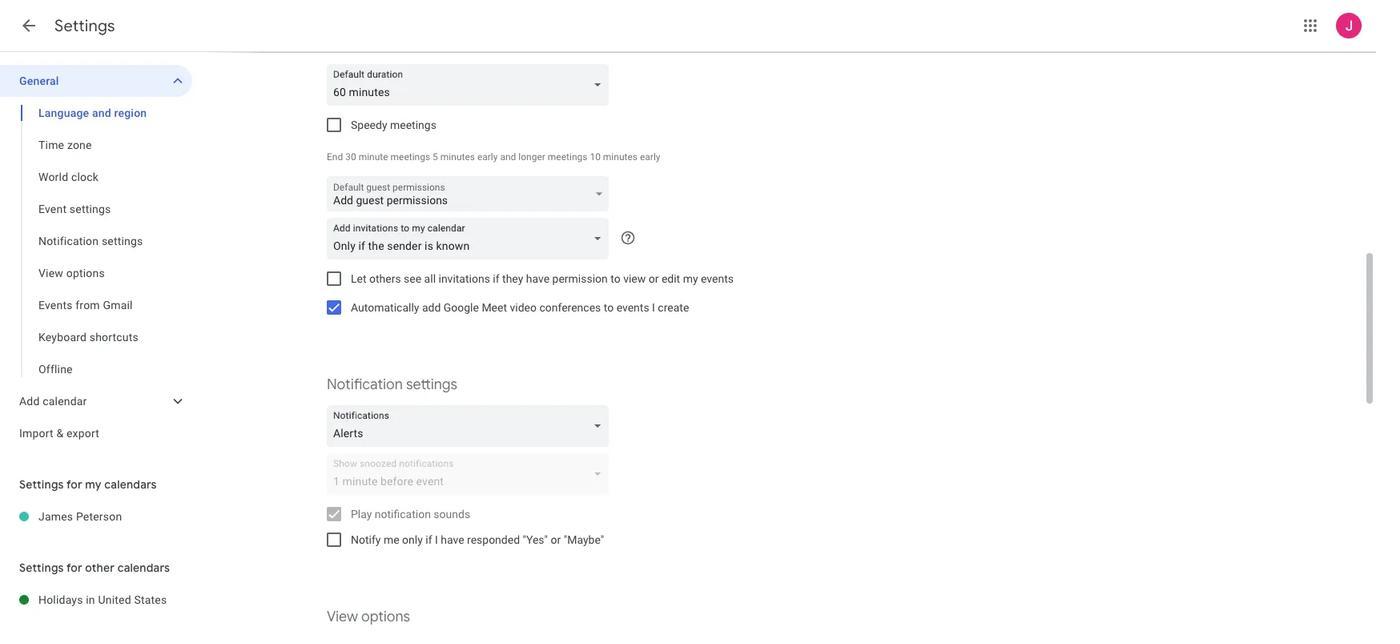 Task type: vqa. For each thing, say whether or not it's contained in the screenshot.
World clock
yes



Task type: locate. For each thing, give the bounding box(es) containing it.
settings up james
[[19, 477, 64, 492]]

to
[[611, 272, 620, 285], [604, 301, 614, 314]]

early right 10
[[640, 151, 660, 163]]

None field
[[327, 64, 615, 106], [327, 218, 615, 260], [327, 405, 615, 447], [327, 64, 615, 106], [327, 218, 615, 260], [327, 405, 615, 447]]

tree
[[0, 65, 192, 449]]

google
[[444, 301, 479, 314]]

0 vertical spatial have
[[526, 272, 550, 285]]

options
[[66, 267, 105, 280], [361, 608, 410, 626]]

1 horizontal spatial my
[[683, 272, 698, 285]]

event
[[327, 34, 363, 52], [38, 203, 67, 215]]

or
[[649, 272, 659, 285], [551, 533, 561, 546]]

notification down the automatically on the left top of page
[[327, 376, 403, 393]]

0 vertical spatial or
[[649, 272, 659, 285]]

1 vertical spatial my
[[85, 477, 102, 492]]

1 horizontal spatial event
[[327, 34, 363, 52]]

0 vertical spatial view options
[[38, 267, 105, 280]]

2 vertical spatial settings
[[19, 561, 64, 575]]

group containing language and region
[[0, 97, 192, 385]]

i
[[652, 301, 655, 314], [435, 533, 438, 546]]

1 vertical spatial and
[[500, 151, 516, 163]]

1 horizontal spatial options
[[361, 608, 410, 626]]

tree containing general
[[0, 65, 192, 449]]

0 horizontal spatial my
[[85, 477, 102, 492]]

my up james peterson tree item
[[85, 477, 102, 492]]

add inside default guest permissions add guest permissions
[[333, 194, 353, 207]]

notification settings down the automatically on the left top of page
[[327, 376, 457, 393]]

1 vertical spatial settings
[[19, 477, 64, 492]]

my right edit
[[683, 272, 698, 285]]

add down default
[[333, 194, 353, 207]]

group
[[0, 97, 192, 385]]

automatically add google meet video conferences to events i create
[[351, 301, 689, 314]]

0 vertical spatial if
[[493, 272, 499, 285]]

and left longer
[[500, 151, 516, 163]]

1 vertical spatial to
[[604, 301, 614, 314]]

1 vertical spatial guest
[[356, 194, 384, 207]]

1 horizontal spatial view
[[327, 608, 358, 626]]

0 vertical spatial notification settings
[[38, 235, 143, 247]]

1 vertical spatial event
[[38, 203, 67, 215]]

0 vertical spatial and
[[92, 107, 111, 119]]

view options
[[38, 267, 105, 280], [327, 608, 410, 626]]

notification down world clock
[[38, 235, 99, 247]]

end 30 minute meetings 5 minutes early and longer meetings 10 minutes early
[[327, 151, 660, 163]]

0 vertical spatial events
[[701, 272, 734, 285]]

states
[[134, 594, 167, 606]]

go back image
[[19, 16, 38, 35]]

for up james peterson
[[66, 477, 82, 492]]

end
[[327, 151, 343, 163]]

permissions
[[393, 182, 445, 193], [387, 194, 448, 207]]

for left other
[[66, 561, 82, 575]]

and
[[92, 107, 111, 119], [500, 151, 516, 163]]

1 vertical spatial add
[[19, 395, 40, 408]]

1 vertical spatial notification settings
[[327, 376, 457, 393]]

0 horizontal spatial or
[[551, 533, 561, 546]]

1 for from the top
[[66, 477, 82, 492]]

add up import on the bottom of page
[[19, 395, 40, 408]]

0 horizontal spatial have
[[441, 533, 464, 546]]

notification inside group
[[38, 235, 99, 247]]

options up events from gmail
[[66, 267, 105, 280]]

1 vertical spatial view options
[[327, 608, 410, 626]]

0 horizontal spatial early
[[477, 151, 498, 163]]

0 vertical spatial notification
[[38, 235, 99, 247]]

minutes right 10
[[603, 151, 638, 163]]

notification
[[38, 235, 99, 247], [327, 376, 403, 393]]

2 minutes from the left
[[603, 151, 638, 163]]

"maybe"
[[564, 533, 604, 546]]

settings right go back icon
[[54, 16, 115, 36]]

0 horizontal spatial events
[[616, 301, 649, 314]]

0 horizontal spatial notification settings
[[38, 235, 143, 247]]

0 horizontal spatial options
[[66, 267, 105, 280]]

0 horizontal spatial minutes
[[440, 151, 475, 163]]

conferences
[[539, 301, 601, 314]]

notification
[[375, 508, 431, 521]]

1 horizontal spatial or
[[649, 272, 659, 285]]

view options inside group
[[38, 267, 105, 280]]

notification settings
[[38, 235, 143, 247], [327, 376, 457, 393]]

options down me
[[361, 608, 410, 626]]

if right only
[[425, 533, 432, 546]]

add guest permissions button
[[327, 177, 609, 215]]

1 vertical spatial for
[[66, 561, 82, 575]]

to right conferences
[[604, 301, 614, 314]]

1 vertical spatial event settings
[[38, 203, 111, 215]]

1 vertical spatial i
[[435, 533, 438, 546]]

my
[[683, 272, 698, 285], [85, 477, 102, 492]]

add inside 'tree'
[[19, 395, 40, 408]]

settings for settings
[[54, 16, 115, 36]]

calendars up peterson
[[104, 477, 157, 492]]

0 horizontal spatial i
[[435, 533, 438, 546]]

0 vertical spatial view
[[38, 267, 63, 280]]

early
[[477, 151, 498, 163], [640, 151, 660, 163]]

i left create
[[652, 301, 655, 314]]

play
[[351, 508, 372, 521]]

1 horizontal spatial have
[[526, 272, 550, 285]]

view options up events from gmail
[[38, 267, 105, 280]]

1 horizontal spatial minutes
[[603, 151, 638, 163]]

meet
[[482, 301, 507, 314]]

for for my
[[66, 477, 82, 492]]

0 vertical spatial calendars
[[104, 477, 157, 492]]

1 horizontal spatial i
[[652, 301, 655, 314]]

to left view
[[611, 272, 620, 285]]

1 horizontal spatial notification
[[327, 376, 403, 393]]

gmail
[[103, 299, 133, 312]]

meetings left 5 at the top left
[[390, 151, 430, 163]]

0 vertical spatial my
[[683, 272, 698, 285]]

0 vertical spatial event
[[327, 34, 363, 52]]

events down view
[[616, 301, 649, 314]]

0 horizontal spatial notification
[[38, 235, 99, 247]]

events right edit
[[701, 272, 734, 285]]

1 horizontal spatial add
[[333, 194, 353, 207]]

0 vertical spatial settings
[[54, 16, 115, 36]]

10
[[590, 151, 601, 163]]

longer
[[518, 151, 545, 163]]

1 horizontal spatial events
[[701, 272, 734, 285]]

view
[[38, 267, 63, 280], [327, 608, 358, 626]]

0 vertical spatial i
[[652, 301, 655, 314]]

or right "yes"
[[551, 533, 561, 546]]

add
[[333, 194, 353, 207], [19, 395, 40, 408]]

and left region
[[92, 107, 111, 119]]

0 vertical spatial event settings
[[327, 34, 417, 52]]

events
[[701, 272, 734, 285], [616, 301, 649, 314]]

event inside 'tree'
[[38, 203, 67, 215]]

video
[[510, 301, 537, 314]]

notify
[[351, 533, 381, 546]]

1 vertical spatial have
[[441, 533, 464, 546]]

calendars
[[104, 477, 157, 492], [117, 561, 170, 575]]

0 horizontal spatial add
[[19, 395, 40, 408]]

guest right default
[[366, 182, 390, 193]]

others
[[369, 272, 401, 285]]

0 horizontal spatial view
[[38, 267, 63, 280]]

have right 'they'
[[526, 272, 550, 285]]

settings for settings for my calendars
[[19, 477, 64, 492]]

i right only
[[435, 533, 438, 546]]

guest down default
[[356, 194, 384, 207]]

1 vertical spatial notification
[[327, 376, 403, 393]]

let
[[351, 272, 366, 285]]

in
[[86, 594, 95, 606]]

settings
[[54, 16, 115, 36], [19, 477, 64, 492], [19, 561, 64, 575]]

holidays
[[38, 594, 83, 606]]

1 vertical spatial calendars
[[117, 561, 170, 575]]

minutes right 5 at the top left
[[440, 151, 475, 163]]

all
[[424, 272, 436, 285]]

0 horizontal spatial and
[[92, 107, 111, 119]]

events from gmail
[[38, 299, 133, 312]]

1 vertical spatial events
[[616, 301, 649, 314]]

have
[[526, 272, 550, 285], [441, 533, 464, 546]]

2 early from the left
[[640, 151, 660, 163]]

for
[[66, 477, 82, 492], [66, 561, 82, 575]]

0 horizontal spatial view options
[[38, 267, 105, 280]]

if
[[493, 272, 499, 285], [425, 533, 432, 546]]

and inside 'tree'
[[92, 107, 111, 119]]

calendars up states
[[117, 561, 170, 575]]

minutes
[[440, 151, 475, 163], [603, 151, 638, 163]]

0 horizontal spatial event
[[38, 203, 67, 215]]

play notification sounds
[[351, 508, 470, 521]]

1 vertical spatial if
[[425, 533, 432, 546]]

2 for from the top
[[66, 561, 82, 575]]

1 horizontal spatial notification settings
[[327, 376, 457, 393]]

0 vertical spatial add
[[333, 194, 353, 207]]

early up add guest permissions dropdown button
[[477, 151, 498, 163]]

settings up holidays
[[19, 561, 64, 575]]

1 early from the left
[[477, 151, 498, 163]]

1 horizontal spatial early
[[640, 151, 660, 163]]

0 vertical spatial for
[[66, 477, 82, 492]]

notification settings up from
[[38, 235, 143, 247]]

&
[[56, 427, 64, 440]]

offline
[[38, 363, 73, 376]]

view options down notify
[[327, 608, 410, 626]]

settings heading
[[54, 16, 115, 36]]

1 vertical spatial view
[[327, 608, 358, 626]]

0 vertical spatial options
[[66, 267, 105, 280]]

world
[[38, 171, 68, 183]]

settings
[[366, 34, 417, 52], [70, 203, 111, 215], [102, 235, 143, 247], [406, 376, 457, 393]]

view inside 'tree'
[[38, 267, 63, 280]]

1 vertical spatial options
[[361, 608, 410, 626]]

0 horizontal spatial event settings
[[38, 203, 111, 215]]

guest
[[366, 182, 390, 193], [356, 194, 384, 207]]

have down sounds
[[441, 533, 464, 546]]

event settings
[[327, 34, 417, 52], [38, 203, 111, 215]]

1 horizontal spatial if
[[493, 272, 499, 285]]

or left edit
[[649, 272, 659, 285]]

if left 'they'
[[493, 272, 499, 285]]



Task type: describe. For each thing, give the bounding box(es) containing it.
settings for settings for other calendars
[[19, 561, 64, 575]]

keyboard shortcuts
[[38, 331, 139, 344]]

calendar
[[43, 395, 87, 408]]

automatically
[[351, 301, 419, 314]]

0 vertical spatial permissions
[[393, 182, 445, 193]]

james peterson
[[38, 510, 122, 523]]

import
[[19, 427, 53, 440]]

1 vertical spatial permissions
[[387, 194, 448, 207]]

30
[[345, 151, 356, 163]]

let others see all invitations if they have permission to view or edit my events
[[351, 272, 734, 285]]

speedy meetings
[[351, 119, 436, 131]]

keyboard
[[38, 331, 87, 344]]

calendars for settings for other calendars
[[117, 561, 170, 575]]

add
[[422, 301, 441, 314]]

language
[[38, 107, 89, 119]]

settings for other calendars
[[19, 561, 170, 575]]

notify me only if i have responded "yes" or "maybe"
[[351, 533, 604, 546]]

responded
[[467, 533, 520, 546]]

import & export
[[19, 427, 99, 440]]

holidays in united states
[[38, 594, 167, 606]]

minute
[[359, 151, 388, 163]]

add calendar
[[19, 395, 87, 408]]

1 horizontal spatial event settings
[[327, 34, 417, 52]]

world clock
[[38, 171, 99, 183]]

1 minutes from the left
[[440, 151, 475, 163]]

notification settings inside group
[[38, 235, 143, 247]]

other
[[85, 561, 115, 575]]

default
[[333, 182, 364, 193]]

region
[[114, 107, 147, 119]]

speedy
[[351, 119, 387, 131]]

permission
[[552, 272, 608, 285]]

only
[[402, 533, 423, 546]]

0 vertical spatial guest
[[366, 182, 390, 193]]

james peterson tree item
[[0, 501, 192, 533]]

1 vertical spatial or
[[551, 533, 561, 546]]

holidays in united states link
[[38, 584, 192, 616]]

sounds
[[434, 508, 470, 521]]

meetings left 10
[[548, 151, 587, 163]]

1 horizontal spatial view options
[[327, 608, 410, 626]]

view
[[623, 272, 646, 285]]

they
[[502, 272, 523, 285]]

5
[[433, 151, 438, 163]]

holidays in united states tree item
[[0, 584, 192, 616]]

general
[[19, 74, 59, 87]]

options inside 'tree'
[[66, 267, 105, 280]]

edit
[[662, 272, 680, 285]]

peterson
[[76, 510, 122, 523]]

export
[[66, 427, 99, 440]]

clock
[[71, 171, 99, 183]]

time
[[38, 139, 64, 151]]

shortcuts
[[90, 331, 139, 344]]

default guest permissions add guest permissions
[[333, 182, 448, 207]]

united
[[98, 594, 131, 606]]

events
[[38, 299, 73, 312]]

zone
[[67, 139, 92, 151]]

for for other
[[66, 561, 82, 575]]

see
[[404, 272, 421, 285]]

language and region
[[38, 107, 147, 119]]

invitations
[[439, 272, 490, 285]]

time zone
[[38, 139, 92, 151]]

0 vertical spatial to
[[611, 272, 620, 285]]

meetings up 5 at the top left
[[390, 119, 436, 131]]

james
[[38, 510, 73, 523]]

me
[[384, 533, 399, 546]]

general tree item
[[0, 65, 192, 97]]

settings for my calendars
[[19, 477, 157, 492]]

1 horizontal spatial and
[[500, 151, 516, 163]]

calendars for settings for my calendars
[[104, 477, 157, 492]]

create
[[658, 301, 689, 314]]

"yes"
[[523, 533, 548, 546]]

0 horizontal spatial if
[[425, 533, 432, 546]]

from
[[76, 299, 100, 312]]



